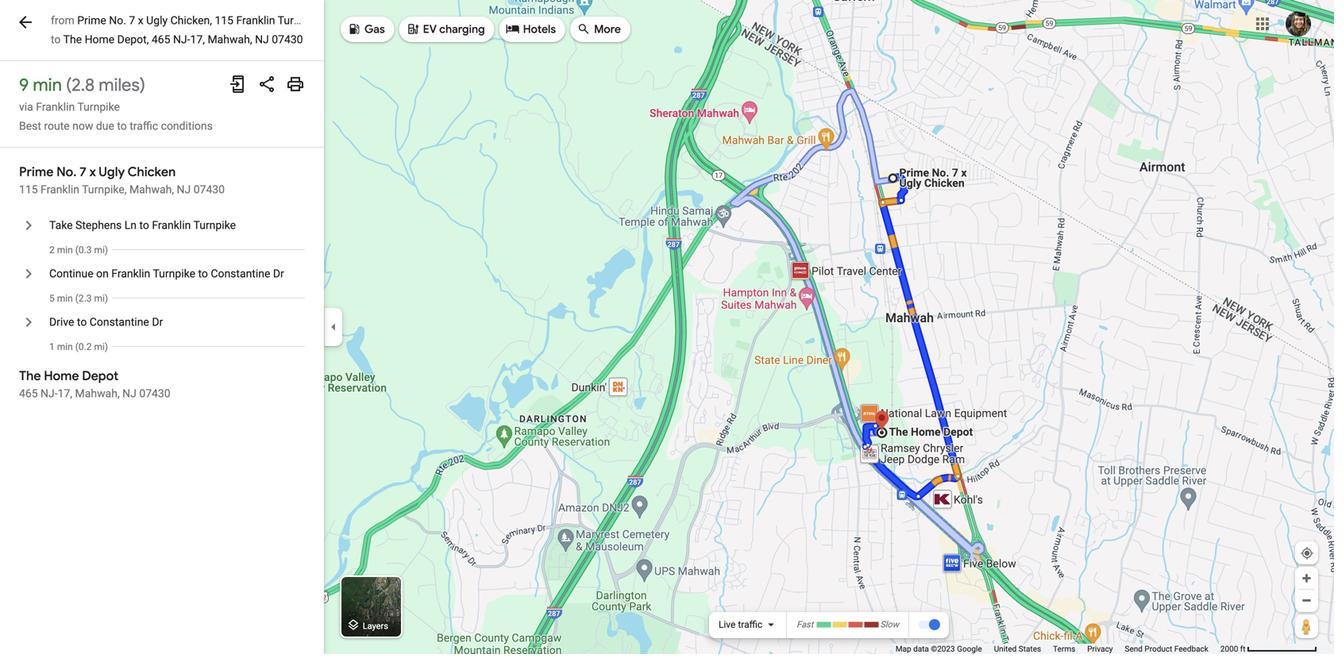 Task type: vqa. For each thing, say whether or not it's contained in the screenshot.
middle ⋅
no



Task type: locate. For each thing, give the bounding box(es) containing it.
to inside 9 min ( 2.8 miles ) via franklin turnpike best route now due to traffic conditions
[[117, 120, 127, 133]]

0 horizontal spatial dr
[[152, 316, 163, 329]]

to down the from
[[51, 33, 61, 46]]

0 vertical spatial the
[[63, 33, 82, 46]]

1 vertical spatial the
[[19, 368, 41, 384]]

7 up depot,
[[129, 14, 135, 27]]

depot
[[82, 368, 119, 384]]

mahwah, left 
[[325, 14, 370, 27]]

terms
[[1053, 645, 1076, 654]]

take
[[49, 219, 73, 232]]

1 vertical spatial 17,
[[58, 387, 72, 400]]

terms button
[[1053, 644, 1076, 654]]

min inside 9 min ( 2.8 miles ) via franklin turnpike best route now due to traffic conditions
[[33, 74, 62, 96]]

to down take stephens ln to franklin turnpike at the top left of the page
[[198, 267, 208, 280]]

franklin inside prime no. 7 x ugly chicken 115 franklin turnpike, mahwah, nj 07430
[[41, 183, 79, 196]]

1 horizontal spatial 465
[[152, 33, 170, 46]]

conditions
[[161, 120, 213, 133]]

home inside the home depot 465 nj-17, mahwah, nj 07430
[[44, 368, 79, 384]]

0 vertical spatial 465
[[152, 33, 170, 46]]

franklin inside 'from prime no. 7 x ugly chicken, 115 franklin turnpike, mahwah, nj 07430 to the home depot, 465 nj-17, mahwah, nj 07430'
[[236, 14, 275, 27]]

0 vertical spatial 115
[[215, 14, 234, 27]]

nj- down 1
[[41, 387, 58, 400]]

map
[[896, 645, 911, 654]]

0 horizontal spatial prime
[[19, 164, 54, 180]]

home inside 'from prime no. 7 x ugly chicken, 115 franklin turnpike, mahwah, nj 07430 to the home depot, 465 nj-17, mahwah, nj 07430'
[[85, 33, 115, 46]]

1 min ( 0.2 mi )
[[49, 342, 108, 353]]

 main content
[[0, 0, 421, 654]]

drive
[[49, 316, 74, 329]]

1 vertical spatial mi
[[94, 293, 105, 304]]

2000 ft
[[1221, 645, 1246, 654]]

1 vertical spatial 465
[[19, 387, 38, 400]]

1 vertical spatial nj-
[[41, 387, 58, 400]]

feedback
[[1175, 645, 1209, 654]]

mahwah,
[[325, 14, 370, 27], [208, 33, 252, 46], [129, 183, 174, 196], [75, 387, 120, 400]]

0 horizontal spatial 115
[[19, 183, 38, 196]]

 button
[[16, 11, 35, 34]]

via
[[19, 100, 33, 114]]

1 horizontal spatial 7
[[129, 14, 135, 27]]

no.
[[109, 14, 126, 27], [56, 164, 77, 180]]

live traffic
[[719, 620, 763, 631]]

franklin inside 9 min ( 2.8 miles ) via franklin turnpike best route now due to traffic conditions
[[36, 100, 75, 114]]

turnpike, inside prime no. 7 x ugly chicken 115 franklin turnpike, mahwah, nj 07430
[[82, 183, 127, 196]]

0 horizontal spatial home
[[44, 368, 79, 384]]

115 inside 'from prime no. 7 x ugly chicken, 115 franklin turnpike, mahwah, nj 07430 to the home depot, 465 nj-17, mahwah, nj 07430'
[[215, 14, 234, 27]]

mi right 0.3
[[94, 245, 105, 256]]

turnpike
[[77, 100, 120, 114], [193, 219, 236, 232], [153, 267, 195, 280]]

5
[[49, 293, 55, 304]]

07430
[[389, 14, 421, 27], [272, 33, 303, 46], [194, 183, 225, 196], [139, 387, 170, 400]]

1 vertical spatial 115
[[19, 183, 38, 196]]

to right due
[[117, 120, 127, 133]]

no. up depot,
[[109, 14, 126, 27]]

( up the continue
[[75, 245, 79, 256]]

take stephens ln to franklin turnpike
[[49, 219, 236, 232]]

0 vertical spatial nj-
[[173, 33, 190, 46]]

turnpike, left 
[[278, 14, 322, 27]]

115 right 'chicken,'
[[215, 14, 234, 27]]

0 horizontal spatial traffic
[[130, 120, 158, 133]]

1 horizontal spatial 115
[[215, 14, 234, 27]]

0 vertical spatial turnpike
[[77, 100, 120, 114]]

turnpike, up stephens
[[82, 183, 127, 196]]

1 vertical spatial ugly
[[99, 164, 125, 180]]

show street view coverage image
[[1295, 615, 1318, 639]]

( for 0.3
[[75, 245, 79, 256]]

ugly up depot,
[[146, 14, 168, 27]]

0 vertical spatial traffic
[[130, 120, 158, 133]]

turnpike up due
[[77, 100, 120, 114]]

(
[[66, 74, 72, 96], [75, 245, 79, 256], [75, 293, 79, 304], [75, 342, 79, 353]]

mahwah, inside the home depot 465 nj-17, mahwah, nj 07430
[[75, 387, 120, 400]]

due
[[96, 120, 114, 133]]

)
[[140, 74, 145, 96], [105, 245, 108, 256], [105, 293, 108, 304], [105, 342, 108, 353]]

( inside 9 min ( 2.8 miles ) via franklin turnpike best route now due to traffic conditions
[[66, 74, 72, 96]]

nj inside prime no. 7 x ugly chicken 115 franklin turnpike, mahwah, nj 07430
[[177, 183, 191, 196]]

2000 ft button
[[1221, 645, 1318, 654]]

more
[[594, 22, 621, 37]]

chicken,
[[170, 14, 212, 27]]

17, down 'chicken,'
[[190, 33, 205, 46]]

footer
[[896, 644, 1221, 654]]

1 horizontal spatial no.
[[109, 14, 126, 27]]

0 vertical spatial home
[[85, 33, 115, 46]]

1 vertical spatial home
[[44, 368, 79, 384]]

prime down best
[[19, 164, 54, 180]]

footer containing map data ©2023 google
[[896, 644, 1221, 654]]

no. inside prime no. 7 x ugly chicken 115 franklin turnpike, mahwah, nj 07430
[[56, 164, 77, 180]]

0 horizontal spatial x
[[89, 164, 96, 180]]

( right '5'
[[75, 293, 79, 304]]

route
[[44, 120, 70, 133]]

home down 1
[[44, 368, 79, 384]]

1 horizontal spatial the
[[63, 33, 82, 46]]

home left depot,
[[85, 33, 115, 46]]

traffic right live
[[738, 620, 763, 631]]

0.3
[[79, 245, 92, 256]]

) inside 9 min ( 2.8 miles ) via franklin turnpike best route now due to traffic conditions
[[140, 74, 145, 96]]

0 horizontal spatial 17,
[[58, 387, 72, 400]]

min right 2
[[57, 245, 73, 256]]

no. down route
[[56, 164, 77, 180]]

franklin
[[236, 14, 275, 27], [36, 100, 75, 114], [41, 183, 79, 196], [152, 219, 191, 232], [111, 267, 150, 280]]

best
[[19, 120, 41, 133]]

1 vertical spatial no.
[[56, 164, 77, 180]]

( for 2.3
[[75, 293, 79, 304]]

send product feedback
[[1125, 645, 1209, 654]]

0 horizontal spatial 465
[[19, 387, 38, 400]]

1 horizontal spatial x
[[138, 14, 144, 27]]

1 horizontal spatial nj-
[[173, 33, 190, 46]]

ugly inside prime no. 7 x ugly chicken 115 franklin turnpike, mahwah, nj 07430
[[99, 164, 125, 180]]

0 vertical spatial dr
[[273, 267, 284, 280]]

) right 0.2
[[105, 342, 108, 353]]

traffic
[[130, 120, 158, 133], [738, 620, 763, 631]]

x up depot,
[[138, 14, 144, 27]]

send
[[1125, 645, 1143, 654]]

 gas
[[347, 20, 385, 38]]

x
[[138, 14, 144, 27], [89, 164, 96, 180]]

1 horizontal spatial turnpike,
[[278, 14, 322, 27]]

min
[[33, 74, 62, 96], [57, 245, 73, 256], [57, 293, 73, 304], [57, 342, 73, 353]]

2 mi from the top
[[94, 293, 105, 304]]

1 vertical spatial 7
[[80, 164, 86, 180]]

traffic right due
[[130, 120, 158, 133]]

chicken
[[128, 164, 176, 180]]


[[577, 20, 591, 38]]

( for 0.2
[[75, 342, 79, 353]]

franklin right 'chicken,'
[[236, 14, 275, 27]]

17,
[[190, 33, 205, 46], [58, 387, 72, 400]]

17, inside 'from prime no. 7 x ugly chicken, 115 franklin turnpike, mahwah, nj 07430 to the home depot, 465 nj-17, mahwah, nj 07430'
[[190, 33, 205, 46]]

0 horizontal spatial constantine
[[90, 316, 149, 329]]

17, down "1 min ( 0.2 mi )"
[[58, 387, 72, 400]]

hotels
[[523, 22, 556, 37]]

1 horizontal spatial traffic
[[738, 620, 763, 631]]

1 vertical spatial prime
[[19, 164, 54, 180]]

7
[[129, 14, 135, 27], [80, 164, 86, 180]]

( for 2.8
[[66, 74, 72, 96]]

) down depot,
[[140, 74, 145, 96]]

prime inside 'from prime no. 7 x ugly chicken, 115 franklin turnpike, mahwah, nj 07430 to the home depot, 465 nj-17, mahwah, nj 07430'
[[77, 14, 106, 27]]

slow
[[880, 620, 899, 630]]

0 horizontal spatial 7
[[80, 164, 86, 180]]

turnpike up continue on franklin turnpike to constantine dr
[[193, 219, 236, 232]]

0 horizontal spatial nj-
[[41, 387, 58, 400]]

1 horizontal spatial 17,
[[190, 33, 205, 46]]

min for 1
[[57, 342, 73, 353]]

mahwah, down 'chicken,'
[[208, 33, 252, 46]]

no. inside 'from prime no. 7 x ugly chicken, 115 franklin turnpike, mahwah, nj 07430 to the home depot, 465 nj-17, mahwah, nj 07430'
[[109, 14, 126, 27]]

115
[[215, 14, 234, 27], [19, 183, 38, 196]]

mahwah, down depot
[[75, 387, 120, 400]]

turnpike,
[[278, 14, 322, 27], [82, 183, 127, 196]]

7 down now
[[80, 164, 86, 180]]

465
[[152, 33, 170, 46], [19, 387, 38, 400]]

depot,
[[117, 33, 149, 46]]

continue on franklin turnpike to constantine dr
[[49, 267, 284, 280]]

constantine
[[211, 267, 270, 280], [90, 316, 149, 329]]

) for 2.8
[[140, 74, 145, 96]]

( right 1
[[75, 342, 79, 353]]

0 vertical spatial ugly
[[146, 14, 168, 27]]

1 vertical spatial constantine
[[90, 316, 149, 329]]

 ev charging
[[406, 20, 485, 38]]

turnpike down take stephens ln to franklin turnpike at the top left of the page
[[153, 267, 195, 280]]

0 vertical spatial x
[[138, 14, 144, 27]]

dr
[[273, 267, 284, 280], [152, 316, 163, 329]]

min right '5'
[[57, 293, 73, 304]]

1 horizontal spatial dr
[[273, 267, 284, 280]]

0 vertical spatial constantine
[[211, 267, 270, 280]]

0 vertical spatial prime
[[77, 14, 106, 27]]

1 mi from the top
[[94, 245, 105, 256]]

0 vertical spatial no.
[[109, 14, 126, 27]]

0 vertical spatial turnpike,
[[278, 14, 322, 27]]

1 horizontal spatial constantine
[[211, 267, 270, 280]]

1 vertical spatial turnpike,
[[82, 183, 127, 196]]

prime right the from
[[77, 14, 106, 27]]

prime no. 7 x ugly chicken 115 franklin turnpike, mahwah, nj 07430
[[19, 164, 225, 196]]

to
[[51, 33, 61, 46], [117, 120, 127, 133], [139, 219, 149, 232], [198, 267, 208, 280], [77, 316, 87, 329]]

0 vertical spatial 7
[[129, 14, 135, 27]]

©2023
[[931, 645, 955, 654]]

2 vertical spatial mi
[[94, 342, 105, 353]]

0 horizontal spatial turnpike,
[[82, 183, 127, 196]]

prime
[[77, 14, 106, 27], [19, 164, 54, 180]]

franklin right ln
[[152, 219, 191, 232]]

0 horizontal spatial the
[[19, 368, 41, 384]]

to inside 'from prime no. 7 x ugly chicken, 115 franklin turnpike, mahwah, nj 07430 to the home depot, 465 nj-17, mahwah, nj 07430'
[[51, 33, 61, 46]]

franklin up route
[[36, 100, 75, 114]]

min right 1
[[57, 342, 73, 353]]

franklin up take on the left top of page
[[41, 183, 79, 196]]

zoom in image
[[1301, 573, 1313, 585]]

 more
[[577, 20, 621, 38]]

ugly left chicken
[[99, 164, 125, 180]]

1 horizontal spatial ugly
[[146, 14, 168, 27]]

x down now
[[89, 164, 96, 180]]

the
[[63, 33, 82, 46], [19, 368, 41, 384]]

min right 9
[[33, 74, 62, 96]]

x inside 'from prime no. 7 x ugly chicken, 115 franklin turnpike, mahwah, nj 07430 to the home depot, 465 nj-17, mahwah, nj 07430'
[[138, 14, 144, 27]]

nj- down 'chicken,'
[[173, 33, 190, 46]]

115 down best
[[19, 183, 38, 196]]

) for 2.3
[[105, 293, 108, 304]]

to right drive
[[77, 316, 87, 329]]

from
[[51, 14, 74, 27]]

states
[[1019, 645, 1041, 654]]

mi right 0.2
[[94, 342, 105, 353]]

charging
[[439, 22, 485, 37]]

1 horizontal spatial home
[[85, 33, 115, 46]]

1 horizontal spatial prime
[[77, 14, 106, 27]]

mi
[[94, 245, 105, 256], [94, 293, 105, 304], [94, 342, 105, 353]]

mahwah, down chicken
[[129, 183, 174, 196]]

9
[[19, 74, 29, 96]]

 hotels
[[506, 20, 556, 38]]

nj
[[372, 14, 387, 27], [255, 33, 269, 46], [177, 183, 191, 196], [122, 387, 137, 400]]

1 vertical spatial dr
[[152, 316, 163, 329]]

nj inside the home depot 465 nj-17, mahwah, nj 07430
[[122, 387, 137, 400]]

 Show traffic  checkbox
[[918, 619, 940, 632]]

( up route
[[66, 74, 72, 96]]

mahwah, inside prime no. 7 x ugly chicken 115 franklin turnpike, mahwah, nj 07430
[[129, 183, 174, 196]]

stephens
[[75, 219, 122, 232]]

2
[[49, 245, 55, 256]]

0 vertical spatial mi
[[94, 245, 105, 256]]

home
[[85, 33, 115, 46], [44, 368, 79, 384]]

) right 0.3
[[105, 245, 108, 256]]


[[16, 11, 35, 34]]

1 vertical spatial x
[[89, 164, 96, 180]]

9 min ( 2.8 miles ) via franklin turnpike best route now due to traffic conditions
[[19, 74, 213, 133]]

mi right 2.3
[[94, 293, 105, 304]]

0 horizontal spatial no.
[[56, 164, 77, 180]]

465 inside 'from prime no. 7 x ugly chicken, 115 franklin turnpike, mahwah, nj 07430 to the home depot, 465 nj-17, mahwah, nj 07430'
[[152, 33, 170, 46]]

) right 2.3
[[105, 293, 108, 304]]

nj-
[[173, 33, 190, 46], [41, 387, 58, 400]]

7 inside prime no. 7 x ugly chicken 115 franklin turnpike, mahwah, nj 07430
[[80, 164, 86, 180]]

0 vertical spatial 17,
[[190, 33, 205, 46]]

0 horizontal spatial ugly
[[99, 164, 125, 180]]



Task type: describe. For each thing, give the bounding box(es) containing it.
drive to constantine dr
[[49, 316, 163, 329]]

mi for stephens
[[94, 245, 105, 256]]

nj- inside the home depot 465 nj-17, mahwah, nj 07430
[[41, 387, 58, 400]]

privacy
[[1087, 645, 1113, 654]]

the home depot 465 nj-17, mahwah, nj 07430
[[19, 368, 170, 400]]

united
[[994, 645, 1017, 654]]

footer inside google maps element
[[896, 644, 1221, 654]]

show your location image
[[1300, 546, 1314, 561]]

on
[[96, 267, 109, 280]]

privacy button
[[1087, 644, 1113, 654]]

x inside prime no. 7 x ugly chicken 115 franklin turnpike, mahwah, nj 07430
[[89, 164, 96, 180]]

0.2
[[79, 342, 92, 353]]

now
[[72, 120, 93, 133]]

google account: giulia masi  
(giulia.masi@adept.ai) image
[[1286, 11, 1311, 37]]

2 min ( 0.3 mi )
[[49, 245, 108, 256]]

turnpike, inside 'from prime no. 7 x ugly chicken, 115 franklin turnpike, mahwah, nj 07430 to the home depot, 465 nj-17, mahwah, nj 07430'
[[278, 14, 322, 27]]

data
[[913, 645, 929, 654]]

mi for on
[[94, 293, 105, 304]]

directions from prime no. 7 x ugly chicken, 115 franklin turnpike, mahwah, nj 07430 to the home depot, 465 nj-17, mahwah, nj 07430 region
[[0, 61, 324, 654]]

google
[[957, 645, 982, 654]]

115 inside prime no. 7 x ugly chicken 115 franklin turnpike, mahwah, nj 07430
[[19, 183, 38, 196]]

the inside the home depot 465 nj-17, mahwah, nj 07430
[[19, 368, 41, 384]]

 layers
[[346, 617, 388, 634]]

3 mi from the top
[[94, 342, 105, 353]]

2 vertical spatial turnpike
[[153, 267, 195, 280]]

collapse side panel image
[[325, 318, 342, 336]]

ugly inside 'from prime no. 7 x ugly chicken, 115 franklin turnpike, mahwah, nj 07430 to the home depot, 465 nj-17, mahwah, nj 07430'
[[146, 14, 168, 27]]

gas
[[365, 22, 385, 37]]

465 inside the home depot 465 nj-17, mahwah, nj 07430
[[19, 387, 38, 400]]

live
[[719, 620, 736, 631]]

17, inside the home depot 465 nj-17, mahwah, nj 07430
[[58, 387, 72, 400]]

live traffic option
[[719, 620, 763, 631]]

07430 inside prime no. 7 x ugly chicken 115 franklin turnpike, mahwah, nj 07430
[[194, 183, 225, 196]]

send product feedback button
[[1125, 644, 1209, 654]]

product
[[1145, 645, 1173, 654]]

prime inside prime no. 7 x ugly chicken 115 franklin turnpike, mahwah, nj 07430
[[19, 164, 54, 180]]

7 inside 'from prime no. 7 x ugly chicken, 115 franklin turnpike, mahwah, nj 07430 to the home depot, 465 nj-17, mahwah, nj 07430'
[[129, 14, 135, 27]]


[[406, 20, 420, 38]]

ln
[[124, 219, 137, 232]]

ev
[[423, 22, 437, 37]]

2.3
[[79, 293, 92, 304]]

1
[[49, 342, 55, 353]]

min for 5
[[57, 293, 73, 304]]


[[346, 617, 361, 634]]

zoom out image
[[1301, 595, 1313, 607]]

continue
[[49, 267, 93, 280]]

miles
[[99, 74, 140, 96]]

the inside 'from prime no. 7 x ugly chicken, 115 franklin turnpike, mahwah, nj 07430 to the home depot, 465 nj-17, mahwah, nj 07430'
[[63, 33, 82, 46]]

1 vertical spatial turnpike
[[193, 219, 236, 232]]

map data ©2023 google
[[896, 645, 982, 654]]

united states button
[[994, 644, 1041, 654]]

layers
[[363, 621, 388, 631]]

to right ln
[[139, 219, 149, 232]]

) for 0.3
[[105, 245, 108, 256]]

google maps element
[[0, 0, 1334, 654]]

2000
[[1221, 645, 1238, 654]]

min for 2
[[57, 245, 73, 256]]

franklin right on
[[111, 267, 150, 280]]

min for 9
[[33, 74, 62, 96]]

ft
[[1240, 645, 1246, 654]]

nj- inside 'from prime no. 7 x ugly chicken, 115 franklin turnpike, mahwah, nj 07430 to the home depot, 465 nj-17, mahwah, nj 07430'
[[173, 33, 190, 46]]

from prime no. 7 x ugly chicken, 115 franklin turnpike, mahwah, nj 07430 to the home depot, 465 nj-17, mahwah, nj 07430
[[51, 14, 421, 46]]


[[347, 20, 361, 38]]

5 min ( 2.3 mi )
[[49, 293, 108, 304]]

fast
[[797, 620, 814, 630]]

) for 0.2
[[105, 342, 108, 353]]

turnpike inside 9 min ( 2.8 miles ) via franklin turnpike best route now due to traffic conditions
[[77, 100, 120, 114]]

traffic inside 9 min ( 2.8 miles ) via franklin turnpike best route now due to traffic conditions
[[130, 120, 158, 133]]

2.8
[[72, 74, 95, 96]]

1 vertical spatial traffic
[[738, 620, 763, 631]]

united states
[[994, 645, 1041, 654]]


[[506, 20, 520, 38]]

07430 inside the home depot 465 nj-17, mahwah, nj 07430
[[139, 387, 170, 400]]



